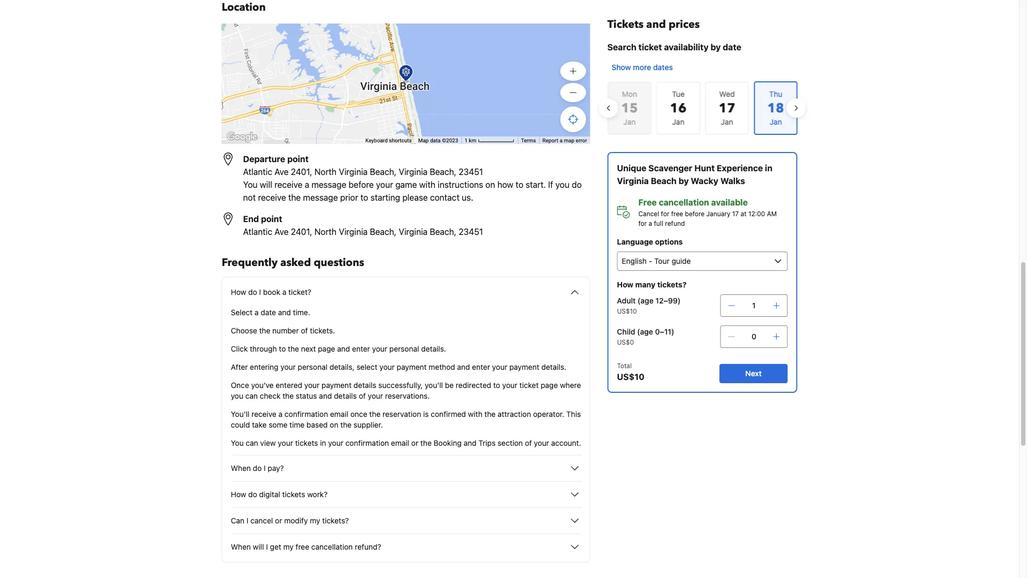 Task type: vqa. For each thing, say whether or not it's contained in the screenshot.
in to the bottom
yes



Task type: describe. For each thing, give the bounding box(es) containing it.
email inside the you'll receive a confirmation email once the reservation is confirmed with the attraction operator. this could take some time based on the supplier.
[[330, 410, 349, 419]]

1 vertical spatial enter
[[472, 363, 490, 372]]

not
[[243, 192, 256, 203]]

0 vertical spatial details
[[354, 381, 377, 390]]

15
[[621, 99, 638, 117]]

departure
[[243, 154, 285, 164]]

page inside once you've entered your payment details successfully, you'll be redirected to your ticket page where you can check the status and details of your reservations.
[[541, 381, 558, 390]]

more
[[634, 63, 652, 72]]

can
[[231, 516, 245, 525]]

1 for 1
[[753, 301, 756, 310]]

1 horizontal spatial personal
[[390, 344, 419, 353]]

and up details,
[[337, 344, 350, 353]]

how do i book a ticket? button
[[231, 286, 582, 299]]

cancel
[[639, 210, 660, 217]]

the left booking
[[421, 439, 432, 448]]

terms
[[521, 137, 536, 144]]

jan for 16
[[672, 118, 685, 126]]

1 horizontal spatial confirmation
[[346, 439, 389, 448]]

location
[[222, 0, 266, 15]]

tickets and prices
[[608, 17, 700, 32]]

you inside departure point atlantic ave 2401, north virginia beach, virginia beach, 23451 you will receive a message before your game with instructions on how to start. if you do not receive the message prior to starting please contact us.
[[556, 180, 570, 190]]

0 vertical spatial my
[[310, 516, 320, 525]]

how do i book a ticket? element
[[231, 299, 582, 449]]

tickets
[[608, 17, 644, 32]]

23451 for departure point atlantic ave 2401, north virginia beach, virginia beach, 23451 you will receive a message before your game with instructions on how to start. if you do not receive the message prior to starting please contact us.
[[459, 167, 483, 177]]

0 vertical spatial page
[[318, 344, 335, 353]]

total
[[617, 362, 632, 369]]

tickets? inside dropdown button
[[322, 516, 349, 525]]

to right prior
[[361, 192, 369, 203]]

how do i book a ticket?
[[231, 288, 312, 297]]

will inside dropdown button
[[253, 543, 264, 551]]

virginia inside unique scavenger hunt experience in virginia beach by wacky walks
[[617, 176, 649, 186]]

and left trips
[[464, 439, 477, 448]]

how many tickets?
[[617, 280, 687, 289]]

0 horizontal spatial enter
[[352, 344, 370, 353]]

some
[[269, 421, 288, 429]]

pay?
[[268, 464, 284, 473]]

(age for child
[[638, 327, 654, 336]]

and up redirected
[[458, 363, 470, 372]]

1 vertical spatial my
[[283, 543, 294, 551]]

asked
[[281, 255, 311, 270]]

adult (age 12–99) us$10
[[617, 296, 681, 315]]

at
[[741, 210, 747, 217]]

if
[[549, 180, 554, 190]]

ave for departure
[[275, 167, 289, 177]]

section
[[498, 439, 523, 448]]

0
[[752, 332, 757, 341]]

free for cancellation
[[672, 210, 684, 217]]

the up supplier.
[[370, 410, 381, 419]]

frequently
[[222, 255, 278, 270]]

1 for 1 km
[[465, 137, 468, 144]]

do for when do i pay?
[[253, 464, 262, 473]]

when will i get my free cancellation refund? button
[[231, 541, 582, 554]]

departure point atlantic ave 2401, north virginia beach, virginia beach, 23451 you will receive a message before your game with instructions on how to start. if you do not receive the message prior to starting please contact us.
[[243, 154, 582, 203]]

tickets inside how do i book a ticket? element
[[295, 439, 318, 448]]

ave for end
[[275, 227, 289, 237]]

i for book
[[259, 288, 261, 297]]

beach, up starting
[[370, 167, 397, 177]]

1 vertical spatial personal
[[298, 363, 328, 372]]

select
[[357, 363, 378, 372]]

in inside how do i book a ticket? element
[[320, 439, 326, 448]]

point for departure
[[288, 154, 309, 164]]

please
[[403, 192, 428, 203]]

next
[[746, 369, 762, 378]]

will inside departure point atlantic ave 2401, north virginia beach, virginia beach, 23451 you will receive a message before your game with instructions on how to start. if you do not receive the message prior to starting please contact us.
[[260, 180, 272, 190]]

on inside departure point atlantic ave 2401, north virginia beach, virginia beach, 23451 you will receive a message before your game with instructions on how to start. if you do not receive the message prior to starting please contact us.
[[486, 180, 496, 190]]

number
[[273, 326, 299, 335]]

when do i pay?
[[231, 464, 284, 473]]

error
[[576, 137, 587, 144]]

0 vertical spatial of
[[301, 326, 308, 335]]

2 vertical spatial of
[[525, 439, 532, 448]]

the inside once you've entered your payment details successfully, you'll be redirected to your ticket page where you can check the status and details of your reservations.
[[283, 392, 294, 400]]

could
[[231, 421, 250, 429]]

booking
[[434, 439, 462, 448]]

am
[[768, 210, 778, 217]]

point for end
[[261, 214, 283, 224]]

to right how
[[516, 180, 524, 190]]

entered
[[276, 381, 303, 390]]

search ticket availability by date
[[608, 42, 742, 52]]

walks
[[721, 176, 746, 186]]

12–99)
[[656, 296, 681, 305]]

©2023
[[442, 137, 459, 144]]

your inside departure point atlantic ave 2401, north virginia beach, virginia beach, 23451 you will receive a message before your game with instructions on how to start. if you do not receive the message prior to starting please contact us.
[[376, 180, 393, 190]]

ticket inside once you've entered your payment details successfully, you'll be redirected to your ticket page where you can check the status and details of your reservations.
[[520, 381, 539, 390]]

cancel
[[251, 516, 273, 525]]

reservations.
[[385, 392, 430, 400]]

is
[[424, 410, 429, 419]]

once you've entered your payment details successfully, you'll be redirected to your ticket page where you can check the status and details of your reservations.
[[231, 381, 581, 400]]

how
[[498, 180, 514, 190]]

digital
[[259, 490, 280, 499]]

available
[[712, 197, 748, 207]]

beach, down starting
[[370, 227, 397, 237]]

12:00
[[749, 210, 766, 217]]

experience
[[717, 163, 763, 173]]

shortcuts
[[389, 137, 412, 144]]

book
[[263, 288, 280, 297]]

select a date and time.
[[231, 308, 310, 317]]

be
[[445, 381, 454, 390]]

report
[[543, 137, 559, 144]]

map
[[564, 137, 575, 144]]

on inside the you'll receive a confirmation email once the reservation is confirmed with the attraction operator. this could take some time based on the supplier.
[[330, 421, 339, 429]]

you'll
[[231, 410, 250, 419]]

successfully,
[[379, 381, 423, 390]]

2401, for end
[[291, 227, 312, 237]]

0 vertical spatial message
[[312, 180, 347, 190]]

attraction
[[498, 410, 531, 419]]

do for how do i book a ticket?
[[248, 288, 257, 297]]

do for how do digital tickets work?
[[248, 490, 257, 499]]

us.
[[462, 192, 474, 203]]

i right can
[[247, 516, 249, 525]]

0 vertical spatial by
[[711, 42, 721, 52]]

north for departure
[[315, 167, 337, 177]]

where
[[560, 381, 581, 390]]

keyboard shortcuts
[[366, 137, 412, 144]]

beach, down contact
[[430, 227, 457, 237]]

1 km button
[[462, 137, 518, 144]]

how do digital tickets work?
[[231, 490, 328, 499]]

before inside free cancellation available cancel for free before january 17 at 12:00 am for a full refund
[[686, 210, 705, 217]]

details,
[[330, 363, 355, 372]]

tickets.
[[310, 326, 335, 335]]

1 horizontal spatial email
[[391, 439, 410, 448]]

through
[[250, 344, 277, 353]]

or inside dropdown button
[[275, 516, 282, 525]]

(age for adult
[[638, 296, 654, 305]]

before inside departure point atlantic ave 2401, north virginia beach, virginia beach, 23451 you will receive a message before your game with instructions on how to start. if you do not receive the message prior to starting please contact us.
[[349, 180, 374, 190]]

next button
[[720, 364, 788, 383]]

game
[[396, 180, 417, 190]]

choose the number of tickets.
[[231, 326, 335, 335]]

end point atlantic ave 2401, north virginia beach, virginia beach, 23451
[[243, 214, 483, 237]]

and left prices
[[647, 17, 666, 32]]

cancellation inside free cancellation available cancel for free before january 17 at 12:00 am for a full refund
[[659, 197, 710, 207]]

data
[[430, 137, 441, 144]]

availability
[[665, 42, 709, 52]]

how for how do i book a ticket?
[[231, 288, 246, 297]]

time
[[290, 421, 305, 429]]

0 horizontal spatial for
[[639, 219, 647, 227]]

trips
[[479, 439, 496, 448]]

when will i get my free cancellation refund?
[[231, 543, 381, 551]]

1 vertical spatial details
[[334, 392, 357, 400]]

check
[[260, 392, 281, 400]]

wed 17 jan
[[719, 90, 736, 126]]



Task type: locate. For each thing, give the bounding box(es) containing it.
0 vertical spatial in
[[766, 163, 773, 173]]

1 vertical spatial 2401,
[[291, 227, 312, 237]]

payment inside once you've entered your payment details successfully, you'll be redirected to your ticket page where you can check the status and details of your reservations.
[[322, 381, 352, 390]]

virginia down unique
[[617, 176, 649, 186]]

atlantic for departure
[[243, 167, 273, 177]]

details
[[354, 381, 377, 390], [334, 392, 357, 400]]

0 horizontal spatial cancellation
[[312, 543, 353, 551]]

details down select
[[354, 381, 377, 390]]

1 vertical spatial point
[[261, 214, 283, 224]]

2 us$10 from the top
[[617, 372, 645, 382]]

1 horizontal spatial date
[[723, 42, 742, 52]]

with right confirmed
[[468, 410, 483, 419]]

atlantic down end
[[243, 227, 273, 237]]

2 2401, from the top
[[291, 227, 312, 237]]

enter
[[352, 344, 370, 353], [472, 363, 490, 372]]

(age inside adult (age 12–99) us$10
[[638, 296, 654, 305]]

once
[[351, 410, 368, 419]]

report a map error
[[543, 137, 587, 144]]

0 horizontal spatial my
[[283, 543, 294, 551]]

page left 'where'
[[541, 381, 558, 390]]

by inside unique scavenger hunt experience in virginia beach by wacky walks
[[679, 176, 689, 186]]

a inside free cancellation available cancel for free before january 17 at 12:00 am for a full refund
[[649, 219, 653, 227]]

you down once
[[231, 392, 243, 400]]

1 horizontal spatial payment
[[397, 363, 427, 372]]

how inside "dropdown button"
[[231, 288, 246, 297]]

confirmation inside the you'll receive a confirmation email once the reservation is confirmed with the attraction operator. this could take some time based on the supplier.
[[285, 410, 328, 419]]

0 horizontal spatial on
[[330, 421, 339, 429]]

1 vertical spatial page
[[541, 381, 558, 390]]

date inside how do i book a ticket? element
[[261, 308, 276, 317]]

frequently asked questions
[[222, 255, 365, 270]]

atlantic for end
[[243, 227, 273, 237]]

1 us$10 from the top
[[617, 307, 637, 315]]

the left next
[[288, 344, 299, 353]]

jan down 16
[[672, 118, 685, 126]]

0 vertical spatial free
[[672, 210, 684, 217]]

1 vertical spatial us$10
[[617, 372, 645, 382]]

with
[[420, 180, 436, 190], [468, 410, 483, 419]]

when do i pay? button
[[231, 462, 582, 475]]

0 horizontal spatial ticket
[[520, 381, 539, 390]]

you've
[[251, 381, 274, 390]]

1 atlantic from the top
[[243, 167, 273, 177]]

to inside once you've entered your payment details successfully, you'll be redirected to your ticket page where you can check the status and details of your reservations.
[[494, 381, 501, 390]]

with up please
[[420, 180, 436, 190]]

1 vertical spatial date
[[261, 308, 276, 317]]

payment down details,
[[322, 381, 352, 390]]

my right modify
[[310, 516, 320, 525]]

0 horizontal spatial email
[[330, 410, 349, 419]]

hunt
[[695, 163, 715, 173]]

1 left km
[[465, 137, 468, 144]]

free inside free cancellation available cancel for free before january 17 at 12:00 am for a full refund
[[672, 210, 684, 217]]

1 horizontal spatial for
[[661, 210, 670, 217]]

0 horizontal spatial free
[[296, 543, 309, 551]]

supplier.
[[354, 421, 383, 429]]

i left get
[[266, 543, 268, 551]]

report a map error link
[[543, 137, 587, 144]]

1 vertical spatial in
[[320, 439, 326, 448]]

ticket up attraction
[[520, 381, 539, 390]]

jan for 17
[[721, 118, 733, 126]]

23451 for end point atlantic ave 2401, north virginia beach, virginia beach, 23451
[[459, 227, 483, 237]]

can i cancel or modify my tickets?
[[231, 516, 349, 525]]

0 horizontal spatial with
[[420, 180, 436, 190]]

0 vertical spatial details.
[[421, 344, 446, 353]]

you'll
[[425, 381, 443, 390]]

1 vertical spatial (age
[[638, 327, 654, 336]]

ticket
[[639, 42, 663, 52], [520, 381, 539, 390]]

0 vertical spatial ticket
[[639, 42, 663, 52]]

1 vertical spatial for
[[639, 219, 647, 227]]

2 atlantic from the top
[[243, 227, 273, 237]]

in down based
[[320, 439, 326, 448]]

point right end
[[261, 214, 283, 224]]

0 vertical spatial when
[[231, 464, 251, 473]]

do
[[572, 180, 582, 190], [248, 288, 257, 297], [253, 464, 262, 473], [248, 490, 257, 499]]

tue
[[672, 90, 685, 99]]

free inside when will i get my free cancellation refund? dropdown button
[[296, 543, 309, 551]]

google image
[[225, 130, 260, 144]]

receive right not
[[258, 192, 286, 203]]

modify
[[284, 516, 308, 525]]

0 vertical spatial cancellation
[[659, 197, 710, 207]]

2401, inside 'end point atlantic ave 2401, north virginia beach, virginia beach, 23451'
[[291, 227, 312, 237]]

by down scavenger
[[679, 176, 689, 186]]

beach, up instructions
[[430, 167, 457, 177]]

1 vertical spatial 23451
[[459, 227, 483, 237]]

of inside once you've entered your payment details successfully, you'll be redirected to your ticket page where you can check the status and details of your reservations.
[[359, 392, 366, 400]]

adult
[[617, 296, 636, 305]]

the
[[288, 192, 301, 203], [259, 326, 271, 335], [288, 344, 299, 353], [283, 392, 294, 400], [370, 410, 381, 419], [485, 410, 496, 419], [341, 421, 352, 429], [421, 439, 432, 448]]

before up prior
[[349, 180, 374, 190]]

virginia up questions
[[339, 227, 368, 237]]

0 horizontal spatial details.
[[421, 344, 446, 353]]

1 horizontal spatial ticket
[[639, 42, 663, 52]]

2401, inside departure point atlantic ave 2401, north virginia beach, virginia beach, 23451 you will receive a message before your game with instructions on how to start. if you do not receive the message prior to starting please contact us.
[[291, 167, 312, 177]]

2 ave from the top
[[275, 227, 289, 237]]

when for when do i pay?
[[231, 464, 251, 473]]

atlantic inside 'end point atlantic ave 2401, north virginia beach, virginia beach, 23451'
[[243, 227, 273, 237]]

0 horizontal spatial by
[[679, 176, 689, 186]]

options
[[656, 237, 683, 246]]

0 horizontal spatial you
[[231, 392, 243, 400]]

jan for 15
[[624, 118, 636, 126]]

1 horizontal spatial my
[[310, 516, 320, 525]]

page right next
[[318, 344, 335, 353]]

wed
[[720, 90, 735, 99]]

language
[[617, 237, 654, 246]]

1 23451 from the top
[[459, 167, 483, 177]]

or
[[412, 439, 419, 448], [275, 516, 282, 525]]

message up prior
[[312, 180, 347, 190]]

0 horizontal spatial date
[[261, 308, 276, 317]]

free up refund
[[672, 210, 684, 217]]

2 horizontal spatial payment
[[510, 363, 540, 372]]

virginia down please
[[399, 227, 428, 237]]

with inside the you'll receive a confirmation email once the reservation is confirmed with the attraction operator. this could take some time based on the supplier.
[[468, 410, 483, 419]]

take
[[252, 421, 267, 429]]

details. up method
[[421, 344, 446, 353]]

tickets
[[295, 439, 318, 448], [282, 490, 305, 499]]

point inside departure point atlantic ave 2401, north virginia beach, virginia beach, 23451 you will receive a message before your game with instructions on how to start. if you do not receive the message prior to starting please contact us.
[[288, 154, 309, 164]]

1 vertical spatial or
[[275, 516, 282, 525]]

17 down wed
[[719, 99, 736, 117]]

you down could
[[231, 439, 244, 448]]

(age
[[638, 296, 654, 305], [638, 327, 654, 336]]

mon
[[622, 90, 637, 99]]

when left "pay?"
[[231, 464, 251, 473]]

how up select
[[231, 288, 246, 297]]

the up through
[[259, 326, 271, 335]]

1 vertical spatial ticket
[[520, 381, 539, 390]]

1 horizontal spatial or
[[412, 439, 419, 448]]

23451 inside departure point atlantic ave 2401, north virginia beach, virginia beach, 23451 you will receive a message before your game with instructions on how to start. if you do not receive the message prior to starting please contact us.
[[459, 167, 483, 177]]

email down the you'll receive a confirmation email once the reservation is confirmed with the attraction operator. this could take some time based on the supplier.
[[391, 439, 410, 448]]

1 horizontal spatial 1
[[753, 301, 756, 310]]

on left how
[[486, 180, 496, 190]]

by
[[711, 42, 721, 52], [679, 176, 689, 186]]

2401, for departure
[[291, 167, 312, 177]]

1 2401, from the top
[[291, 167, 312, 177]]

0 vertical spatial can
[[246, 392, 258, 400]]

1 vertical spatial of
[[359, 392, 366, 400]]

click
[[231, 344, 248, 353]]

1 vertical spatial confirmation
[[346, 439, 389, 448]]

map data ©2023
[[418, 137, 459, 144]]

do inside dropdown button
[[248, 490, 257, 499]]

starting
[[371, 192, 401, 203]]

you
[[556, 180, 570, 190], [231, 392, 243, 400]]

cancellation left refund?
[[312, 543, 353, 551]]

tickets? up 12–99) on the right
[[658, 280, 687, 289]]

1 up 0
[[753, 301, 756, 310]]

ave down departure
[[275, 167, 289, 177]]

north for end
[[315, 227, 337, 237]]

message
[[312, 180, 347, 190], [303, 192, 338, 203]]

north inside 'end point atlantic ave 2401, north virginia beach, virginia beach, 23451'
[[315, 227, 337, 237]]

ave inside 'end point atlantic ave 2401, north virginia beach, virginia beach, 23451'
[[275, 227, 289, 237]]

point right departure
[[288, 154, 309, 164]]

atlantic inside departure point atlantic ave 2401, north virginia beach, virginia beach, 23451 you will receive a message before your game with instructions on how to start. if you do not receive the message prior to starting please contact us.
[[243, 167, 273, 177]]

0 vertical spatial point
[[288, 154, 309, 164]]

0 vertical spatial tickets
[[295, 439, 318, 448]]

i left book
[[259, 288, 261, 297]]

1 vertical spatial receive
[[258, 192, 286, 203]]

how inside dropdown button
[[231, 490, 246, 499]]

child (age 0–11) us$0
[[617, 327, 675, 346]]

contact
[[430, 192, 460, 203]]

point inside 'end point atlantic ave 2401, north virginia beach, virginia beach, 23451'
[[261, 214, 283, 224]]

1 vertical spatial tickets
[[282, 490, 305, 499]]

0 vertical spatial on
[[486, 180, 496, 190]]

jan down wed
[[721, 118, 733, 126]]

your
[[376, 180, 393, 190], [372, 344, 388, 353], [281, 363, 296, 372], [380, 363, 395, 372], [492, 363, 508, 372], [305, 381, 320, 390], [503, 381, 518, 390], [368, 392, 383, 400], [278, 439, 293, 448], [328, 439, 344, 448], [534, 439, 550, 448]]

in inside unique scavenger hunt experience in virginia beach by wacky walks
[[766, 163, 773, 173]]

1 vertical spatial on
[[330, 421, 339, 429]]

virginia up game
[[399, 167, 428, 177]]

free
[[639, 197, 657, 207]]

0 vertical spatial 17
[[719, 99, 736, 117]]

ticket up show more dates on the right of page
[[639, 42, 663, 52]]

1 vertical spatial message
[[303, 192, 338, 203]]

refund?
[[355, 543, 381, 551]]

do left "pay?"
[[253, 464, 262, 473]]

2 vertical spatial receive
[[252, 410, 277, 419]]

2 (age from the top
[[638, 327, 654, 336]]

cancellation inside dropdown button
[[312, 543, 353, 551]]

message left prior
[[303, 192, 338, 203]]

mon 15 jan
[[621, 90, 638, 126]]

0 horizontal spatial confirmation
[[285, 410, 328, 419]]

1 when from the top
[[231, 464, 251, 473]]

page
[[318, 344, 335, 353], [541, 381, 558, 390]]

1 (age from the top
[[638, 296, 654, 305]]

0 horizontal spatial tickets?
[[322, 516, 349, 525]]

1 horizontal spatial cancellation
[[659, 197, 710, 207]]

1 horizontal spatial in
[[766, 163, 773, 173]]

jan inside tue 16 jan
[[672, 118, 685, 126]]

free
[[672, 210, 684, 217], [296, 543, 309, 551]]

a inside the you'll receive a confirmation email once the reservation is confirmed with the attraction operator. this could take some time based on the supplier.
[[279, 410, 283, 419]]

jan down 15
[[624, 118, 636, 126]]

you up not
[[243, 180, 258, 190]]

how up can
[[231, 490, 246, 499]]

ave inside departure point atlantic ave 2401, north virginia beach, virginia beach, 23451 you will receive a message before your game with instructions on how to start. if you do not receive the message prior to starting please contact us.
[[275, 167, 289, 177]]

do left digital
[[248, 490, 257, 499]]

of left the tickets.
[[301, 326, 308, 335]]

receive down departure
[[275, 180, 303, 190]]

with inside departure point atlantic ave 2401, north virginia beach, virginia beach, 23451 you will receive a message before your game with instructions on how to start. if you do not receive the message prior to starting please contact us.
[[420, 180, 436, 190]]

2 horizontal spatial of
[[525, 439, 532, 448]]

1 vertical spatial free
[[296, 543, 309, 551]]

1 ave from the top
[[275, 167, 289, 177]]

1 horizontal spatial before
[[686, 210, 705, 217]]

confirmation down supplier.
[[346, 439, 389, 448]]

ave
[[275, 167, 289, 177], [275, 227, 289, 237]]

do inside dropdown button
[[253, 464, 262, 473]]

0 vertical spatial north
[[315, 167, 337, 177]]

1 horizontal spatial page
[[541, 381, 558, 390]]

my right get
[[283, 543, 294, 551]]

1 vertical spatial you
[[231, 439, 244, 448]]

by right availability
[[711, 42, 721, 52]]

get
[[270, 543, 281, 551]]

1 horizontal spatial details.
[[542, 363, 567, 372]]

tickets inside dropdown button
[[282, 490, 305, 499]]

do left book
[[248, 288, 257, 297]]

personal up after entering your personal details, select your payment method and enter your payment details. at bottom
[[390, 344, 419, 353]]

and right status
[[319, 392, 332, 400]]

region
[[599, 77, 806, 139]]

0 vertical spatial 1
[[465, 137, 468, 144]]

ticket?
[[289, 288, 312, 297]]

1 horizontal spatial with
[[468, 410, 483, 419]]

0 vertical spatial receive
[[275, 180, 303, 190]]

0 horizontal spatial point
[[261, 214, 283, 224]]

redirected
[[456, 381, 492, 390]]

2 23451 from the top
[[459, 227, 483, 237]]

you right if
[[556, 180, 570, 190]]

how for how many tickets?
[[617, 280, 634, 289]]

many
[[636, 280, 656, 289]]

0–11)
[[656, 327, 675, 336]]

jan inside mon 15 jan
[[624, 118, 636, 126]]

and left time.
[[278, 308, 291, 317]]

search
[[608, 42, 637, 52]]

0 vertical spatial enter
[[352, 344, 370, 353]]

region containing 15
[[599, 77, 806, 139]]

email left 'once'
[[330, 410, 349, 419]]

show more dates button
[[608, 58, 678, 77]]

entering
[[250, 363, 279, 372]]

how for how do digital tickets work?
[[231, 490, 246, 499]]

enter up redirected
[[472, 363, 490, 372]]

0 horizontal spatial or
[[275, 516, 282, 525]]

beach
[[651, 176, 677, 186]]

us$10 down adult
[[617, 307, 637, 315]]

can inside once you've entered your payment details successfully, you'll be redirected to your ticket page where you can check the status and details of your reservations.
[[246, 392, 258, 400]]

after entering your personal details, select your payment method and enter your payment details.
[[231, 363, 567, 372]]

0 vertical spatial (age
[[638, 296, 654, 305]]

or right cancel
[[275, 516, 282, 525]]

3 jan from the left
[[721, 118, 733, 126]]

0 vertical spatial will
[[260, 180, 272, 190]]

do inside departure point atlantic ave 2401, north virginia beach, virginia beach, 23451 you will receive a message before your game with instructions on how to start. if you do not receive the message prior to starting please contact us.
[[572, 180, 582, 190]]

time.
[[293, 308, 310, 317]]

(age down the many
[[638, 296, 654, 305]]

us$0
[[617, 338, 634, 346]]

17 left at on the top of the page
[[733, 210, 739, 217]]

do right if
[[572, 180, 582, 190]]

or down the you'll receive a confirmation email once the reservation is confirmed with the attraction operator. this could take some time based on the supplier.
[[412, 439, 419, 448]]

0 vertical spatial or
[[412, 439, 419, 448]]

a inside departure point atlantic ave 2401, north virginia beach, virginia beach, 23451 you will receive a message before your game with instructions on how to start. if you do not receive the message prior to starting please contact us.
[[305, 180, 309, 190]]

details. up 'where'
[[542, 363, 567, 372]]

17 inside "region"
[[719, 99, 736, 117]]

click through to the next page and enter your personal details.
[[231, 344, 446, 353]]

the down 'once'
[[341, 421, 352, 429]]

free for will
[[296, 543, 309, 551]]

1 horizontal spatial you
[[556, 180, 570, 190]]

1 jan from the left
[[624, 118, 636, 126]]

2401,
[[291, 167, 312, 177], [291, 227, 312, 237]]

virginia up prior
[[339, 167, 368, 177]]

when for when will i get my free cancellation refund?
[[231, 543, 251, 551]]

select
[[231, 308, 253, 317]]

dates
[[654, 63, 673, 72]]

0 vertical spatial before
[[349, 180, 374, 190]]

to down choose the number of tickets.
[[279, 344, 286, 353]]

1 horizontal spatial free
[[672, 210, 684, 217]]

can down you've on the bottom left
[[246, 392, 258, 400]]

in
[[766, 163, 773, 173], [320, 439, 326, 448]]

1
[[465, 137, 468, 144], [753, 301, 756, 310]]

0 vertical spatial with
[[420, 180, 436, 190]]

will down departure
[[260, 180, 272, 190]]

you inside once you've entered your payment details successfully, you'll be redirected to your ticket page where you can check the status and details of your reservations.
[[231, 392, 243, 400]]

1 vertical spatial with
[[468, 410, 483, 419]]

1 vertical spatial can
[[246, 439, 258, 448]]

0 vertical spatial 2401,
[[291, 167, 312, 177]]

you inside how do i book a ticket? element
[[231, 439, 244, 448]]

2 jan from the left
[[672, 118, 685, 126]]

payment up attraction
[[510, 363, 540, 372]]

i for pay?
[[264, 464, 266, 473]]

0 horizontal spatial payment
[[322, 381, 352, 390]]

tickets? down the work?
[[322, 516, 349, 525]]

1 inside button
[[465, 137, 468, 144]]

17 inside free cancellation available cancel for free before january 17 at 12:00 am for a full refund
[[733, 210, 739, 217]]

and inside once you've entered your payment details successfully, you'll be redirected to your ticket page where you can check the status and details of your reservations.
[[319, 392, 332, 400]]

beach,
[[370, 167, 397, 177], [430, 167, 457, 177], [370, 227, 397, 237], [430, 227, 457, 237]]

ave up frequently asked questions
[[275, 227, 289, 237]]

1 vertical spatial 1
[[753, 301, 756, 310]]

23451 inside 'end point atlantic ave 2401, north virginia beach, virginia beach, 23451'
[[459, 227, 483, 237]]

(age inside the 'child (age 0–11) us$0'
[[638, 327, 654, 336]]

will left get
[[253, 543, 264, 551]]

you'll receive a confirmation email once the reservation is confirmed with the attraction operator. this could take some time based on the supplier.
[[231, 410, 581, 429]]

of right section
[[525, 439, 532, 448]]

payment
[[397, 363, 427, 372], [510, 363, 540, 372], [322, 381, 352, 390]]

you inside departure point atlantic ave 2401, north virginia beach, virginia beach, 23451 you will receive a message before your game with instructions on how to start. if you do not receive the message prior to starting please contact us.
[[243, 180, 258, 190]]

0 vertical spatial atlantic
[[243, 167, 273, 177]]

jan inside "wed 17 jan"
[[721, 118, 733, 126]]

you can view your tickets in your confirmation email or the booking and trips section of your account.
[[231, 439, 582, 448]]

north inside departure point atlantic ave 2401, north virginia beach, virginia beach, 23451 you will receive a message before your game with instructions on how to start. if you do not receive the message prior to starting please contact us.
[[315, 167, 337, 177]]

status
[[296, 392, 317, 400]]

2 when from the top
[[231, 543, 251, 551]]

1 vertical spatial ave
[[275, 227, 289, 237]]

map
[[418, 137, 429, 144]]

16
[[670, 99, 687, 117]]

free right get
[[296, 543, 309, 551]]

method
[[429, 363, 455, 372]]

0 vertical spatial us$10
[[617, 307, 637, 315]]

cancellation up refund
[[659, 197, 710, 207]]

of
[[301, 326, 308, 335], [359, 392, 366, 400], [525, 439, 532, 448]]

receive inside the you'll receive a confirmation email once the reservation is confirmed with the attraction operator. this could take some time based on the supplier.
[[252, 410, 277, 419]]

0 horizontal spatial before
[[349, 180, 374, 190]]

1 km
[[465, 137, 478, 144]]

1 vertical spatial email
[[391, 439, 410, 448]]

keyboard
[[366, 137, 388, 144]]

tickets down time
[[295, 439, 318, 448]]

the left attraction
[[485, 410, 496, 419]]

refund
[[666, 219, 685, 227]]

1 north from the top
[[315, 167, 337, 177]]

1 vertical spatial will
[[253, 543, 264, 551]]

i inside "dropdown button"
[[259, 288, 261, 297]]

can left view
[[246, 439, 258, 448]]

2 north from the top
[[315, 227, 337, 237]]

us$10 down total
[[617, 372, 645, 382]]

1 horizontal spatial tickets?
[[658, 280, 687, 289]]

on right based
[[330, 421, 339, 429]]

1 vertical spatial cancellation
[[312, 543, 353, 551]]

a inside "dropdown button"
[[283, 288, 287, 297]]

unique scavenger hunt experience in virginia beach by wacky walks
[[617, 163, 773, 186]]

i for get
[[266, 543, 268, 551]]

or inside how do i book a ticket? element
[[412, 439, 419, 448]]

language options
[[617, 237, 683, 246]]

us$10 inside adult (age 12–99) us$10
[[617, 307, 637, 315]]

do inside "dropdown button"
[[248, 288, 257, 297]]

terms link
[[521, 137, 536, 144]]

1 vertical spatial north
[[315, 227, 337, 237]]

0 vertical spatial ave
[[275, 167, 289, 177]]

scavenger
[[649, 163, 693, 173]]

receive up take
[[252, 410, 277, 419]]

before left january
[[686, 210, 705, 217]]

for down cancel
[[639, 219, 647, 227]]

17
[[719, 99, 736, 117], [733, 210, 739, 217]]

date right availability
[[723, 42, 742, 52]]

1 vertical spatial before
[[686, 210, 705, 217]]

1 vertical spatial atlantic
[[243, 227, 273, 237]]

the down entered
[[283, 392, 294, 400]]

1 horizontal spatial by
[[711, 42, 721, 52]]

to
[[516, 180, 524, 190], [361, 192, 369, 203], [279, 344, 286, 353], [494, 381, 501, 390]]

tickets left the work?
[[282, 490, 305, 499]]

0 vertical spatial email
[[330, 410, 349, 419]]

confirmation up time
[[285, 410, 328, 419]]

the inside departure point atlantic ave 2401, north virginia beach, virginia beach, 23451 you will receive a message before your game with instructions on how to start. if you do not receive the message prior to starting please contact us.
[[288, 192, 301, 203]]

map region
[[114, 0, 662, 251]]



